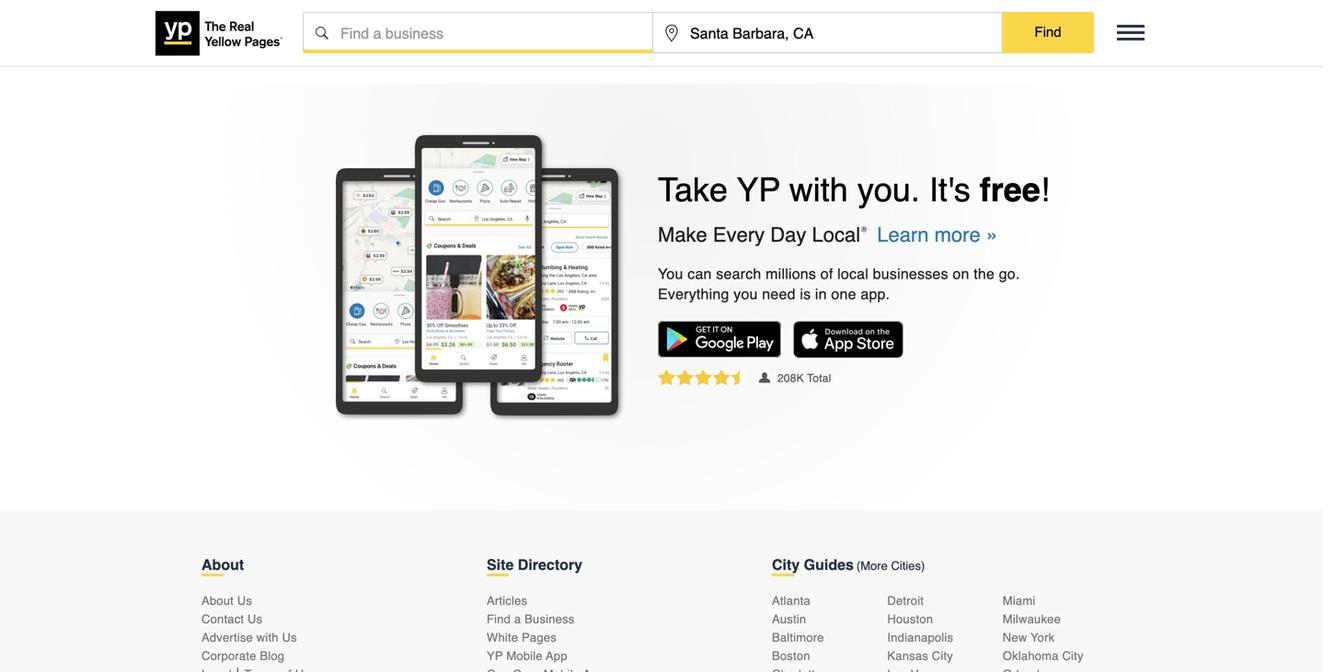Task type: describe. For each thing, give the bounding box(es) containing it.
208k
[[778, 372, 804, 385]]

directory
[[518, 557, 583, 574]]

the real yellow pages logo image
[[156, 11, 284, 56]]

atlanta
[[772, 595, 811, 608]]

1 horizontal spatial with
[[789, 171, 848, 209]]

free
[[980, 171, 1041, 209]]

local
[[812, 223, 861, 247]]

1 vertical spatial us
[[248, 613, 263, 627]]

(more
[[857, 560, 888, 573]]

business
[[525, 613, 575, 627]]

search
[[716, 266, 762, 283]]

city inside the miami milwaukee new york oklahoma city
[[1062, 650, 1084, 664]]

you
[[734, 286, 758, 303]]

in
[[815, 286, 827, 303]]

it's
[[929, 171, 971, 209]]

boston link
[[772, 647, 888, 666]]

app.
[[861, 286, 890, 303]]

learn more » link
[[877, 223, 998, 247]]

articles
[[487, 595, 528, 608]]

miami
[[1003, 595, 1036, 608]]

detroit
[[888, 595, 924, 608]]

learn
[[877, 223, 929, 247]]

milwaukee
[[1003, 613, 1061, 627]]

on
[[953, 266, 970, 283]]

miami link
[[1003, 592, 1118, 611]]

go.
[[999, 266, 1020, 283]]

advertise with us link
[[202, 629, 390, 647]]

city inside detroit houston indianapolis kansas city
[[932, 650, 953, 664]]

1 horizontal spatial yp
[[737, 171, 781, 209]]

day
[[771, 223, 807, 247]]

oklahoma
[[1003, 650, 1059, 664]]

take
[[658, 171, 728, 209]]

android app available image
[[658, 321, 782, 358]]

kansas city link
[[888, 647, 1003, 666]]

you
[[658, 266, 683, 283]]

0 vertical spatial us
[[237, 595, 252, 608]]

new
[[1003, 631, 1027, 645]]

contact us link
[[202, 611, 390, 629]]

pages
[[522, 631, 557, 645]]

businesses
[[873, 266, 949, 283]]

blog
[[260, 650, 285, 664]]

take yp with you. it's free !
[[658, 171, 1050, 209]]

articles link
[[487, 592, 676, 611]]

detroit houston indianapolis kansas city
[[888, 595, 954, 664]]

articles find a business white pages yp mobile app
[[487, 595, 575, 664]]

find a business link
[[487, 611, 676, 629]]

houston
[[888, 613, 933, 627]]

local
[[838, 266, 869, 283]]

city guides (more cities)
[[772, 557, 925, 574]]

every
[[713, 223, 765, 247]]

0 horizontal spatial city
[[772, 557, 800, 574]]

guides
[[804, 557, 854, 574]]

corporate
[[202, 650, 256, 664]]

detroit link
[[888, 592, 1003, 611]]

make
[[658, 223, 708, 247]]

baltimore link
[[772, 629, 888, 647]]

baltimore
[[772, 631, 824, 645]]

miami milwaukee new york oklahoma city
[[1003, 595, 1084, 664]]

of
[[821, 266, 833, 283]]

about us link
[[202, 592, 390, 611]]

2 vertical spatial us
[[282, 631, 297, 645]]

a
[[514, 613, 521, 627]]

indianapolis
[[888, 631, 954, 645]]



Task type: vqa. For each thing, say whether or not it's contained in the screenshot.


Task type: locate. For each thing, give the bounding box(es) containing it.
total
[[807, 372, 832, 385]]

advertise
[[202, 631, 253, 645]]

one
[[831, 286, 857, 303]]

city up "atlanta" on the bottom
[[772, 557, 800, 574]]

us right contact
[[248, 613, 263, 627]]

city down indianapolis link
[[932, 650, 953, 664]]

york
[[1031, 631, 1055, 645]]

site
[[487, 557, 514, 574]]

city
[[772, 557, 800, 574], [932, 650, 953, 664], [1062, 650, 1084, 664]]

white
[[487, 631, 518, 645]]

»
[[986, 223, 998, 247]]

yp
[[737, 171, 781, 209], [487, 650, 503, 664]]

about for about us contact us advertise with us corporate blog
[[202, 595, 234, 608]]

yp down the white
[[487, 650, 503, 664]]

houston link
[[888, 611, 1003, 629]]

oklahoma city link
[[1003, 647, 1118, 666]]

new york link
[[1003, 629, 1118, 647]]

®
[[862, 226, 867, 234]]

(more cities) link
[[857, 560, 925, 573]]

0 horizontal spatial with
[[257, 631, 279, 645]]

us up contact
[[237, 595, 252, 608]]

with inside about us contact us advertise with us corporate blog
[[257, 631, 279, 645]]

you.
[[858, 171, 920, 209]]

can
[[688, 266, 712, 283]]

1 vertical spatial yp
[[487, 650, 503, 664]]

Find a business text field
[[304, 13, 653, 53]]

!
[[1041, 171, 1050, 209]]

0 vertical spatial with
[[789, 171, 848, 209]]

0 vertical spatial find
[[1035, 24, 1062, 40]]

make every day local ®
[[658, 223, 867, 247]]

1 about from the top
[[202, 557, 244, 574]]

1 vertical spatial about
[[202, 595, 234, 608]]

us down contact us link
[[282, 631, 297, 645]]

1 vertical spatial with
[[257, 631, 279, 645]]

with up the local at the top of the page
[[789, 171, 848, 209]]

yp up make every day local ®
[[737, 171, 781, 209]]

indianapolis link
[[888, 629, 1003, 647]]

boston
[[772, 650, 811, 664]]

find button
[[1002, 12, 1094, 52]]

find inside articles find a business white pages yp mobile app
[[487, 613, 511, 627]]

cities)
[[891, 560, 925, 573]]

the
[[974, 266, 995, 283]]

1 horizontal spatial city
[[932, 650, 953, 664]]

find inside 'find' button
[[1035, 24, 1062, 40]]

atlanta austin baltimore boston
[[772, 595, 824, 664]]

0 horizontal spatial yp
[[487, 650, 503, 664]]

find
[[1035, 24, 1062, 40], [487, 613, 511, 627]]

us
[[237, 595, 252, 608], [248, 613, 263, 627], [282, 631, 297, 645]]

about inside about us contact us advertise with us corporate blog
[[202, 595, 234, 608]]

more
[[935, 223, 981, 247]]

millions
[[766, 266, 816, 283]]

take yp with you. it's free image
[[336, 133, 625, 422]]

mobile
[[506, 650, 543, 664]]

0 vertical spatial about
[[202, 557, 244, 574]]

need
[[762, 286, 796, 303]]

everything
[[658, 286, 729, 303]]

yp inside articles find a business white pages yp mobile app
[[487, 650, 503, 664]]

kansas
[[888, 650, 929, 664]]

about
[[202, 557, 244, 574], [202, 595, 234, 608]]

app
[[546, 650, 568, 664]]

1 horizontal spatial find
[[1035, 24, 1062, 40]]

learn more »
[[877, 223, 998, 247]]

white pages link
[[487, 629, 676, 647]]

about for about
[[202, 557, 244, 574]]

0 vertical spatial yp
[[737, 171, 781, 209]]

Where? text field
[[653, 13, 1002, 53]]

yp mobile app link
[[487, 647, 676, 666]]

austin link
[[772, 611, 888, 629]]

with
[[789, 171, 848, 209], [257, 631, 279, 645]]

you can search millions of local businesses on the go. everything you need is in one app.
[[658, 266, 1020, 303]]

available on the app store image
[[792, 321, 905, 358]]

2 about from the top
[[202, 595, 234, 608]]

corporate blog link
[[202, 647, 390, 666]]

milwaukee link
[[1003, 611, 1118, 629]]

is
[[800, 286, 811, 303]]

1 vertical spatial find
[[487, 613, 511, 627]]

about us contact us advertise with us corporate blog
[[202, 595, 297, 664]]

contact
[[202, 613, 244, 627]]

city down new york link
[[1062, 650, 1084, 664]]

with up blog
[[257, 631, 279, 645]]

atlanta link
[[772, 592, 888, 611]]

site directory
[[487, 557, 583, 574]]

austin
[[772, 613, 807, 627]]

208k total
[[778, 372, 832, 385]]

2 horizontal spatial city
[[1062, 650, 1084, 664]]

0 horizontal spatial find
[[487, 613, 511, 627]]



